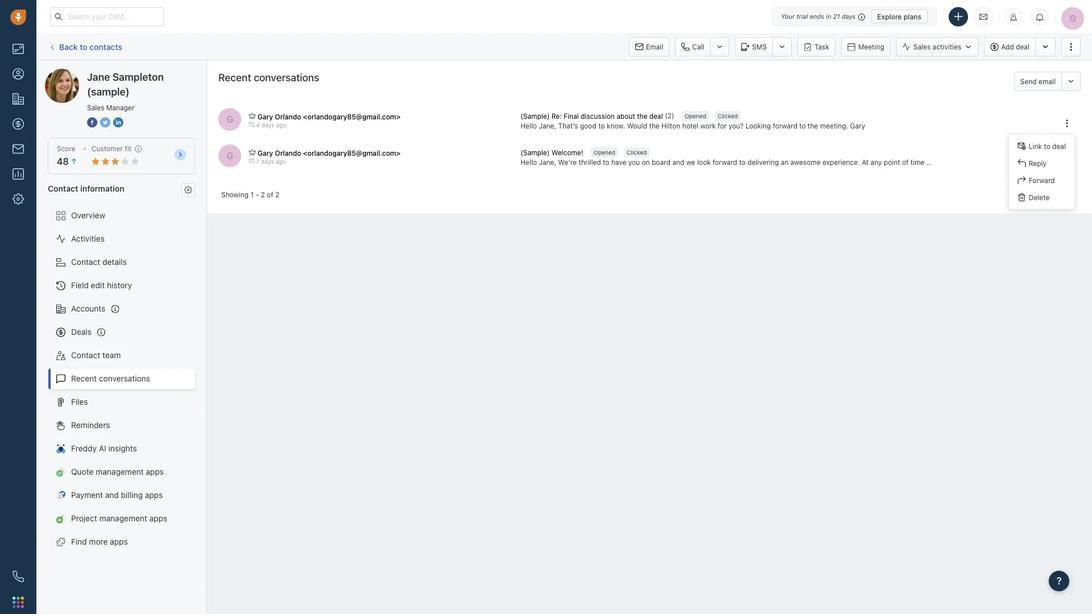 Task type: vqa. For each thing, say whether or not it's contained in the screenshot.
⌘ o
no



Task type: describe. For each thing, give the bounding box(es) containing it.
accounts
[[71, 304, 106, 314]]

reminders
[[71, 421, 110, 430]]

customer
[[92, 145, 123, 153]]

(sample) for (sample) welcome!
[[521, 149, 550, 157]]

add deal button
[[985, 37, 1036, 57]]

0 vertical spatial recent conversations
[[219, 71, 320, 83]]

48
[[57, 156, 69, 167]]

(sample) for (sample) re: final discussion about the deal (2)
[[521, 112, 550, 120]]

showing
[[221, 191, 249, 199]]

(sample) re: final discussion about the deal link
[[521, 111, 665, 121]]

trial
[[797, 13, 809, 20]]

project
[[71, 514, 97, 524]]

would
[[628, 122, 648, 130]]

edit
[[91, 281, 105, 290]]

1 horizontal spatial recent
[[219, 71, 251, 83]]

1 2 from the left
[[261, 191, 265, 199]]

gary orlando <orlandogary85@gmail.com> for (sample) welcome!
[[258, 149, 401, 157]]

contact team
[[71, 351, 121, 360]]

sales activities
[[914, 43, 962, 51]]

explore
[[878, 13, 903, 20]]

0 vertical spatial opened
[[685, 113, 707, 119]]

(sample) re: final discussion about the deal (2)
[[521, 111, 675, 120]]

score
[[57, 145, 76, 153]]

hotel
[[683, 122, 699, 130]]

manager
[[106, 104, 135, 112]]

(sample) welcome!
[[521, 149, 584, 157]]

contact for contact information
[[48, 184, 78, 193]]

phone element
[[7, 566, 30, 589]]

more
[[89, 538, 108, 547]]

send email
[[1021, 77, 1057, 85]]

linkedin circled image
[[113, 116, 124, 128]]

sms
[[753, 43, 767, 51]]

activities
[[71, 234, 105, 244]]

find
[[71, 538, 87, 547]]

(2)
[[665, 111, 675, 119]]

gary for (sample) re: final discussion about the deal
[[258, 113, 273, 121]]

(sample) re: final discussion about the deal button
[[521, 111, 665, 121]]

email button
[[630, 37, 670, 57]]

fit
[[125, 145, 131, 153]]

field
[[71, 281, 89, 290]]

1 vertical spatial (sample)
[[87, 85, 130, 98]]

days for (sample) re: final discussion about the deal
[[262, 122, 275, 129]]

in
[[827, 13, 832, 20]]

21
[[834, 13, 841, 20]]

-
[[256, 191, 259, 199]]

deal inside button
[[1017, 43, 1030, 51]]

email image
[[980, 12, 988, 22]]

email
[[647, 43, 664, 51]]

add deal
[[1002, 43, 1030, 51]]

deals
[[71, 328, 92, 337]]

phone image
[[13, 572, 24, 583]]

(sample) welcome! link
[[521, 148, 586, 158]]

1 vertical spatial clicked
[[627, 149, 647, 156]]

back to contacts
[[59, 42, 122, 51]]

jane,
[[539, 122, 557, 130]]

call
[[693, 43, 705, 51]]

activities
[[933, 43, 962, 51]]

deal inside (sample) re: final discussion about the deal (2)
[[650, 112, 663, 120]]

task button
[[798, 37, 836, 57]]

0 vertical spatial (sample)
[[129, 69, 161, 78]]

apps for find more apps
[[110, 538, 128, 547]]

jane sampleton (sample) up manager
[[87, 71, 164, 98]]

1 horizontal spatial the
[[650, 122, 660, 130]]

payment
[[71, 491, 103, 500]]

back
[[59, 42, 78, 51]]

0 vertical spatial conversations
[[254, 71, 320, 83]]

sales for sales activities
[[914, 43, 931, 51]]

your
[[782, 13, 795, 20]]

sales manager
[[87, 104, 135, 112]]

field edit history
[[71, 281, 132, 290]]

good
[[580, 122, 597, 130]]

outgoing image for (sample) welcome!
[[249, 158, 255, 164]]

add
[[1002, 43, 1015, 51]]

ai
[[99, 444, 106, 454]]

4
[[256, 122, 260, 129]]

explore plans
[[878, 13, 922, 20]]

plans
[[904, 13, 922, 20]]

work
[[701, 122, 716, 130]]

forward
[[1030, 176, 1056, 184]]

showing 1 - 2 of 2
[[221, 191, 280, 199]]

twitter circled image
[[100, 116, 110, 128]]

quote
[[71, 468, 94, 477]]

apps for quote management apps
[[146, 468, 164, 477]]

and
[[105, 491, 119, 500]]

1 horizontal spatial jane
[[87, 71, 110, 83]]

apps right billing
[[145, 491, 163, 500]]

send
[[1021, 77, 1038, 85]]

sales for sales manager
[[87, 104, 104, 112]]

files
[[71, 398, 88, 407]]

details
[[103, 258, 127, 267]]

days for (sample) welcome!
[[261, 159, 274, 165]]

meeting.
[[821, 122, 849, 130]]

payment and billing apps
[[71, 491, 163, 500]]

freddy
[[71, 444, 97, 454]]

to right back
[[80, 42, 87, 51]]

know.
[[607, 122, 626, 130]]

2 vertical spatial deal
[[1053, 142, 1067, 150]]

management for project
[[99, 514, 147, 524]]

Search your CRM... text field
[[50, 7, 164, 26]]

project management apps
[[71, 514, 167, 524]]

task
[[815, 43, 830, 51]]

(sample) welcome! button
[[521, 148, 586, 158]]

meeting button
[[842, 37, 891, 57]]



Task type: locate. For each thing, give the bounding box(es) containing it.
deal right link
[[1053, 142, 1067, 150]]

sales left activities
[[914, 43, 931, 51]]

to right link
[[1045, 142, 1051, 150]]

conversations up 4 days ago
[[254, 71, 320, 83]]

for
[[718, 122, 727, 130]]

1 vertical spatial recent conversations
[[71, 374, 150, 384]]

ago for (sample) welcome!
[[276, 159, 286, 165]]

ago right 4
[[276, 122, 286, 129]]

send email button
[[1015, 72, 1062, 91]]

2 gary orlando <orlandogary85@gmail.com> from the top
[[258, 149, 401, 157]]

to down discussion
[[599, 122, 605, 130]]

0 vertical spatial ago
[[276, 122, 286, 129]]

2
[[261, 191, 265, 199], [275, 191, 280, 199]]

2 orlando from the top
[[275, 149, 301, 157]]

48 button
[[57, 156, 78, 167]]

gary right the meeting.
[[851, 122, 866, 130]]

0 vertical spatial recent
[[219, 71, 251, 83]]

2 horizontal spatial the
[[808, 122, 819, 130]]

gary orlando <orlandogary85@gmail.com> for (sample) re: final discussion about the deal
[[258, 113, 401, 121]]

orlando for (sample) re: final discussion about the deal
[[275, 113, 301, 121]]

deal right add on the right top of page
[[1017, 43, 1030, 51]]

recent
[[219, 71, 251, 83], [71, 374, 97, 384]]

link to deal
[[1030, 142, 1067, 150]]

0 vertical spatial sales
[[914, 43, 931, 51]]

2 right of on the top of the page
[[275, 191, 280, 199]]

jane down contacts
[[87, 71, 110, 83]]

management up "payment and billing apps"
[[96, 468, 144, 477]]

ago for (sample) re: final discussion about the deal
[[276, 122, 286, 129]]

1 outgoing image from the top
[[249, 122, 255, 128]]

the inside (sample) re: final discussion about the deal (2)
[[638, 112, 648, 120]]

0 vertical spatial (sample)
[[521, 112, 550, 120]]

hello jane, that's good to know. would the hilton hotel work for you? looking forward to the meeting. gary
[[521, 122, 866, 130]]

2 2 from the left
[[275, 191, 280, 199]]

quote management apps
[[71, 468, 164, 477]]

0 vertical spatial gary
[[258, 113, 273, 121]]

1 vertical spatial gary orlando <orlandogary85@gmail.com>
[[258, 149, 401, 157]]

re:
[[552, 112, 562, 120]]

1 vertical spatial gary
[[851, 122, 866, 130]]

sampleton up manager
[[113, 71, 164, 83]]

freddy ai insights
[[71, 444, 137, 454]]

overview
[[71, 211, 105, 220]]

(sample) up manager
[[129, 69, 161, 78]]

conversations
[[254, 71, 320, 83], [99, 374, 150, 384]]

0 vertical spatial orlando
[[275, 113, 301, 121]]

1 vertical spatial (sample)
[[521, 149, 550, 157]]

to right forward
[[800, 122, 807, 130]]

0 vertical spatial outgoing image
[[249, 122, 255, 128]]

email
[[1040, 77, 1057, 85]]

contact
[[48, 184, 78, 193], [71, 258, 100, 267], [71, 351, 100, 360]]

0 vertical spatial <orlandogary85@gmail.com>
[[303, 113, 401, 121]]

<orlandogary85@gmail.com> for (sample) welcome!
[[303, 149, 401, 157]]

1 vertical spatial opened
[[594, 149, 616, 156]]

1 vertical spatial contact
[[71, 258, 100, 267]]

0 vertical spatial clicked
[[718, 113, 738, 119]]

0 horizontal spatial conversations
[[99, 374, 150, 384]]

7
[[256, 159, 260, 165]]

management down "payment and billing apps"
[[99, 514, 147, 524]]

contact details
[[71, 258, 127, 267]]

<orlandogary85@gmail.com> for (sample) re: final discussion about the deal
[[303, 113, 401, 121]]

deal left (2)
[[650, 112, 663, 120]]

mng settings image
[[184, 186, 192, 194]]

0 horizontal spatial jane
[[68, 69, 85, 78]]

0 horizontal spatial sales
[[87, 104, 104, 112]]

welcome!
[[552, 149, 584, 157]]

final
[[564, 112, 579, 120]]

team
[[103, 351, 121, 360]]

1
[[251, 191, 254, 199]]

recent conversations down team
[[71, 374, 150, 384]]

freshworks switcher image
[[13, 597, 24, 609]]

1 horizontal spatial recent conversations
[[219, 71, 320, 83]]

0 horizontal spatial opened
[[594, 149, 616, 156]]

clicked down would at the top right
[[627, 149, 647, 156]]

1 vertical spatial ago
[[276, 159, 286, 165]]

days
[[842, 13, 856, 20], [262, 122, 275, 129], [261, 159, 274, 165]]

orlando
[[275, 113, 301, 121], [275, 149, 301, 157]]

1 gary orlando <orlandogary85@gmail.com> from the top
[[258, 113, 401, 121]]

clicked
[[718, 113, 738, 119], [627, 149, 647, 156]]

1 vertical spatial days
[[262, 122, 275, 129]]

ago right 7
[[276, 159, 286, 165]]

days right 7
[[261, 159, 274, 165]]

1 vertical spatial sales
[[87, 104, 104, 112]]

2 outgoing image from the top
[[249, 158, 255, 164]]

orlando up 4 days ago
[[275, 113, 301, 121]]

2 vertical spatial contact
[[71, 351, 100, 360]]

opened down know.
[[594, 149, 616, 156]]

gary for (sample) welcome!
[[258, 149, 273, 157]]

jane down back
[[68, 69, 85, 78]]

0 horizontal spatial recent
[[71, 374, 97, 384]]

outgoing image left 4
[[249, 122, 255, 128]]

0 vertical spatial gary orlando <orlandogary85@gmail.com>
[[258, 113, 401, 121]]

1 horizontal spatial 2
[[275, 191, 280, 199]]

the left hilton
[[650, 122, 660, 130]]

contact for contact team
[[71, 351, 100, 360]]

2 right "-"
[[261, 191, 265, 199]]

the left the meeting.
[[808, 122, 819, 130]]

1 (sample) from the top
[[521, 112, 550, 120]]

1 orlando from the top
[[275, 113, 301, 121]]

1 horizontal spatial sales
[[914, 43, 931, 51]]

1 <orlandogary85@gmail.com> from the top
[[303, 113, 401, 121]]

0 horizontal spatial deal
[[650, 112, 663, 120]]

link
[[1030, 142, 1043, 150]]

explore plans link
[[872, 10, 928, 23]]

your trial ends in 21 days
[[782, 13, 856, 20]]

deal
[[1017, 43, 1030, 51], [650, 112, 663, 120], [1053, 142, 1067, 150]]

reply
[[1030, 159, 1048, 167]]

the up would at the top right
[[638, 112, 648, 120]]

looking
[[746, 122, 772, 130]]

2 vertical spatial days
[[261, 159, 274, 165]]

the
[[638, 112, 648, 120], [650, 122, 660, 130], [808, 122, 819, 130]]

you?
[[729, 122, 744, 130]]

0 horizontal spatial 2
[[261, 191, 265, 199]]

ago
[[276, 122, 286, 129], [276, 159, 286, 165]]

1 vertical spatial orlando
[[275, 149, 301, 157]]

opened up hello jane, that's good to know. would the hilton hotel work for you? looking forward to the meeting. gary
[[685, 113, 707, 119]]

apps for project management apps
[[149, 514, 167, 524]]

contact for contact details
[[71, 258, 100, 267]]

4 days ago
[[256, 122, 286, 129]]

history
[[107, 281, 132, 290]]

jane
[[68, 69, 85, 78], [87, 71, 110, 83]]

(sample) up hello at the top
[[521, 112, 550, 120]]

0 vertical spatial contact
[[48, 184, 78, 193]]

1 horizontal spatial deal
[[1017, 43, 1030, 51]]

<orlandogary85@gmail.com>
[[303, 113, 401, 121], [303, 149, 401, 157]]

call link
[[676, 37, 711, 57]]

gary up 4 days ago
[[258, 113, 273, 121]]

meeting
[[859, 43, 885, 51]]

(sample) inside button
[[521, 149, 550, 157]]

1 horizontal spatial opened
[[685, 113, 707, 119]]

contact down activities
[[71, 258, 100, 267]]

outgoing image
[[249, 122, 255, 128], [249, 158, 255, 164]]

outgoing image for (sample) re: final discussion about the deal
[[249, 122, 255, 128]]

days right 4
[[262, 122, 275, 129]]

ends
[[810, 13, 825, 20]]

0 vertical spatial deal
[[1017, 43, 1030, 51]]

sampleton down contacts
[[87, 69, 127, 78]]

1 horizontal spatial conversations
[[254, 71, 320, 83]]

orlando for (sample) welcome!
[[275, 149, 301, 157]]

apps
[[146, 468, 164, 477], [145, 491, 163, 500], [149, 514, 167, 524], [110, 538, 128, 547]]

information
[[80, 184, 125, 193]]

conversations down team
[[99, 374, 150, 384]]

apps up "payment and billing apps"
[[146, 468, 164, 477]]

sms button
[[736, 37, 773, 57]]

contact down deals
[[71, 351, 100, 360]]

1 vertical spatial conversations
[[99, 374, 150, 384]]

days right 21
[[842, 13, 856, 20]]

2 horizontal spatial deal
[[1053, 142, 1067, 150]]

recent conversations up 4 days ago
[[219, 71, 320, 83]]

call button
[[676, 37, 711, 57]]

(sample) inside (sample) re: final discussion about the deal (2)
[[521, 112, 550, 120]]

2 vertical spatial gary
[[258, 149, 273, 157]]

1 vertical spatial <orlandogary85@gmail.com>
[[303, 149, 401, 157]]

0 horizontal spatial recent conversations
[[71, 374, 150, 384]]

hilton
[[662, 122, 681, 130]]

billing
[[121, 491, 143, 500]]

1 vertical spatial deal
[[650, 112, 663, 120]]

(sample) down hello at the top
[[521, 149, 550, 157]]

clicked up for
[[718, 113, 738, 119]]

0 horizontal spatial the
[[638, 112, 648, 120]]

of
[[267, 191, 274, 199]]

(sample) up sales manager
[[87, 85, 130, 98]]

that's
[[559, 122, 579, 130]]

7 days ago
[[256, 159, 286, 165]]

outgoing image left 7
[[249, 158, 255, 164]]

2 (sample) from the top
[[521, 149, 550, 157]]

forward
[[773, 122, 798, 130]]

jane sampleton (sample)
[[68, 69, 161, 78], [87, 71, 164, 98]]

0 vertical spatial days
[[842, 13, 856, 20]]

discussion
[[581, 112, 615, 120]]

customer fit
[[92, 145, 131, 153]]

contacts
[[90, 42, 122, 51]]

find more apps
[[71, 538, 128, 547]]

apps down "payment and billing apps"
[[149, 514, 167, 524]]

jane sampleton (sample) down contacts
[[68, 69, 161, 78]]

delete
[[1030, 194, 1050, 202]]

0 vertical spatial management
[[96, 468, 144, 477]]

management for quote
[[96, 468, 144, 477]]

hello
[[521, 122, 537, 130]]

sales up the facebook circled image
[[87, 104, 104, 112]]

facebook circled image
[[87, 116, 97, 128]]

2 <orlandogary85@gmail.com> from the top
[[303, 149, 401, 157]]

orlando up 7 days ago
[[275, 149, 301, 157]]

sampleton
[[87, 69, 127, 78], [113, 71, 164, 83]]

gary
[[258, 113, 273, 121], [851, 122, 866, 130], [258, 149, 273, 157]]

1 vertical spatial outgoing image
[[249, 158, 255, 164]]

0 horizontal spatial clicked
[[627, 149, 647, 156]]

1 vertical spatial recent
[[71, 374, 97, 384]]

sales activities button
[[897, 37, 985, 57], [897, 37, 979, 57]]

apps right more
[[110, 538, 128, 547]]

contact down the 48
[[48, 184, 78, 193]]

1 horizontal spatial clicked
[[718, 113, 738, 119]]

gary up 7 days ago
[[258, 149, 273, 157]]

1 vertical spatial management
[[99, 514, 147, 524]]



